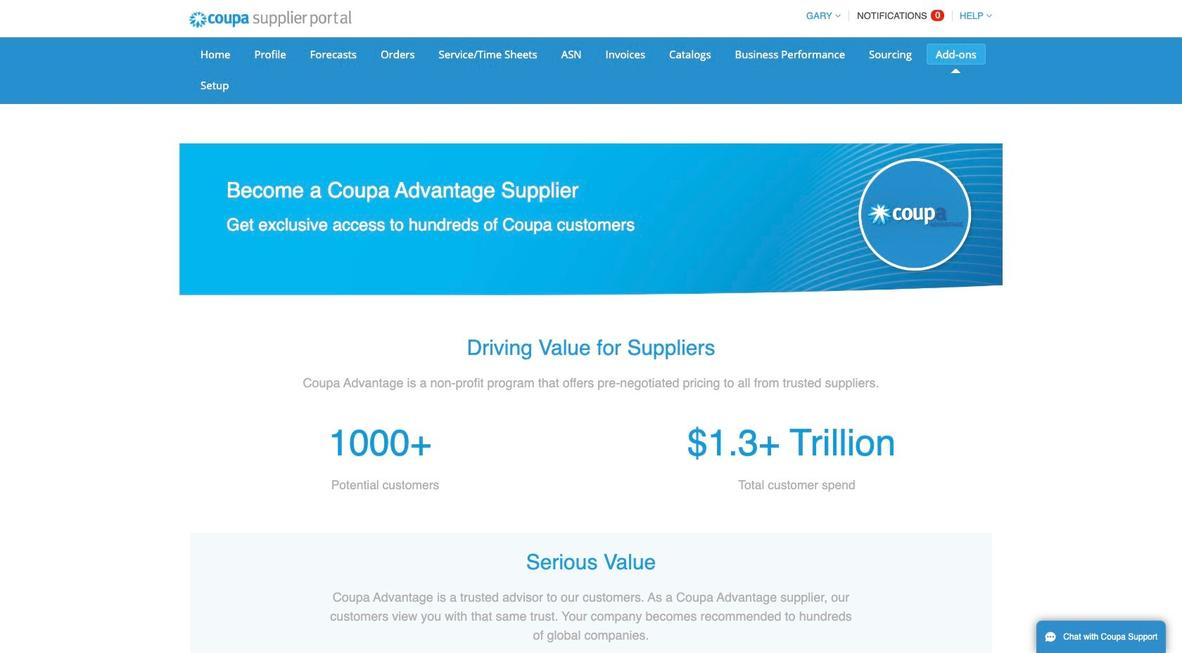 Task type: vqa. For each thing, say whether or not it's contained in the screenshot.
navigation
yes



Task type: describe. For each thing, give the bounding box(es) containing it.
coupa supplier portal image
[[179, 2, 361, 37]]



Task type: locate. For each thing, give the bounding box(es) containing it.
navigation
[[800, 2, 992, 30]]



